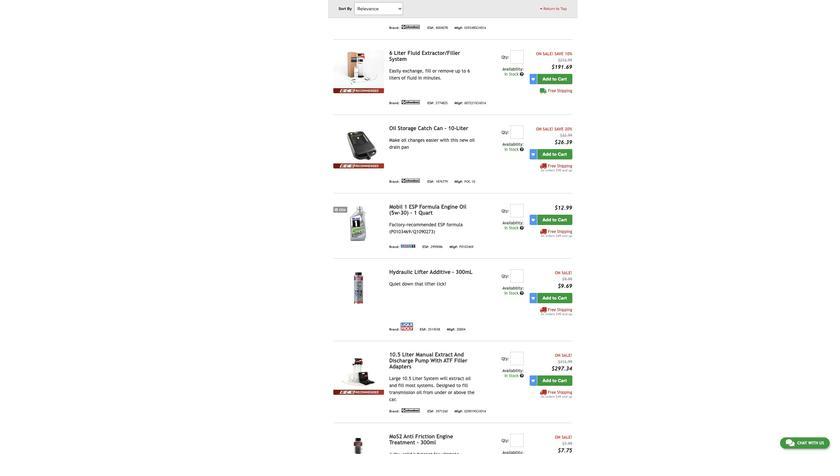 Task type: describe. For each thing, give the bounding box(es) containing it.
easily
[[389, 68, 401, 74]]

es#: left '4004078'
[[428, 26, 434, 30]]

under
[[435, 391, 447, 396]]

pan
[[402, 145, 409, 150]]

question circle image for on sale!
[[520, 292, 524, 296]]

1 free shipping on orders $49 and up from the top
[[541, 10, 572, 18]]

most
[[406, 384, 416, 389]]

$49 for $297.34
[[556, 396, 561, 399]]

$12.99
[[555, 205, 572, 211]]

liter inside 10.5 liter manual extract and discharge pump with atf filler adapters
[[402, 352, 414, 359]]

es#1876779 - poc-10 - oil storage catch can - 10-liter - make oil changes easier with this new oil drain pan - schwaben - audi bmw volkswagen mercedes benz mini porsche image
[[333, 126, 384, 164]]

or inside easily exchange, fill or remove up to 6 liters of fluid in minutes.
[[433, 68, 437, 74]]

question circle image for $12.99
[[520, 227, 524, 231]]

1 orders from the top
[[546, 15, 555, 18]]

easier
[[426, 138, 439, 143]]

drain
[[389, 145, 400, 150]]

top
[[561, 6, 567, 11]]

add for $191.69
[[543, 76, 551, 82]]

10
[[472, 180, 475, 184]]

es#: for manual
[[428, 410, 434, 414]]

es#3971260 - 029019sch01a - 10.5 liter manual extract and discharge pump with atf filler adapters - large 10.5 liter system will extract oil and fill most systems.
designed to fill transmission oil from under or above the car. - schwaben - audi bmw volkswagen mercedes benz mini porsche image
[[333, 353, 384, 391]]

in stock for mobil 1 esp formula engine oil (5w-30) - 1 quart
[[505, 226, 520, 231]]

es#: 4004078
[[428, 26, 448, 30]]

on sale! $7.99 $7.75
[[555, 436, 572, 455]]

3 add to wish list image from the top
[[532, 219, 535, 222]]

p0103469
[[460, 245, 474, 249]]

add to cart for $191.69
[[543, 76, 567, 82]]

systems.
[[417, 384, 435, 389]]

$212.99
[[558, 58, 572, 63]]

$297.34
[[552, 366, 572, 373]]

up inside easily exchange, fill or remove up to 6 liters of fluid in minutes.
[[455, 68, 461, 74]]

300ml
[[421, 440, 436, 447]]

and down $12.99
[[562, 235, 568, 238]]

brand: for hydraulic
[[389, 328, 400, 332]]

add to wish list image
[[532, 380, 535, 383]]

es#2774825 - 007221sch01a - 6 liter fluid extractor/filler system - easily exchange, fill or remove up to 6 liters of fluid in minutes. - schwaben - audi bmw volkswagen mercedes benz mini porsche image
[[333, 50, 384, 88]]

es#4004078 - 029348sch01a - 1/2 turn oil funnel - seals likes a factory oil cap and stays upright to prevent spills - schwaben - audi bmw volkswagen mercedes benz porsche image
[[333, 0, 384, 10]]

1 $49 from the top
[[556, 15, 561, 18]]

$49 for $9.69
[[556, 313, 561, 317]]

on sale!                         save 20% $32.99 $26.39
[[536, 127, 572, 146]]

es#: 3514558
[[420, 328, 440, 332]]

4 free from the top
[[548, 230, 556, 235]]

schwaben - corporate logo image for catch
[[401, 179, 421, 183]]

mobil
[[389, 204, 403, 210]]

hydraulic
[[389, 270, 413, 276]]

$49 for 20%
[[556, 169, 561, 172]]

engine inside mobil 1 esp formula engine oil (5w-30) - 1 quart
[[441, 204, 458, 210]]

minutes.
[[424, 75, 442, 81]]

6 inside easily exchange, fill or remove up to 6 liters of fluid in minutes.
[[468, 68, 470, 74]]

oil storage catch can - 10-liter
[[389, 125, 469, 132]]

hydraulic lifter additive - 300ml link
[[389, 270, 473, 276]]

fill inside easily exchange, fill or remove up to 6 liters of fluid in minutes.
[[425, 68, 431, 74]]

friction
[[415, 434, 435, 441]]

sort
[[339, 6, 346, 11]]

brand: for 6
[[389, 101, 400, 105]]

mobil 1 esp formula engine oil (5w-30) - 1 quart
[[389, 204, 467, 216]]

3 add to cart button from the top
[[537, 215, 572, 225]]

mfg#: for extract
[[455, 410, 463, 414]]

qty: for hydraulic lifter additive - 300ml
[[502, 275, 510, 279]]

1876779
[[436, 180, 448, 184]]

fluid
[[407, 75, 417, 81]]

in for oil storage catch can - 10-liter
[[505, 147, 508, 152]]

2 shipping from the top
[[557, 89, 572, 93]]

new
[[460, 138, 468, 143]]

6 qty: from the top
[[502, 439, 510, 444]]

on sale! $9.99 $9.69
[[555, 271, 572, 290]]

to down $12.99
[[553, 217, 557, 223]]

formula
[[419, 204, 440, 210]]

designed
[[437, 384, 455, 389]]

schwaben - corporate logo image for fluid
[[401, 100, 421, 104]]

add to wish list image for $26.39
[[532, 153, 535, 156]]

sale! inside on sale! $7.99 $7.75
[[562, 436, 572, 441]]

discharge
[[389, 358, 414, 365]]

oil left from
[[417, 391, 422, 396]]

es#: 2774825
[[428, 101, 448, 105]]

sale! for $26.39
[[543, 127, 554, 132]]

3 shipping from the top
[[557, 164, 572, 169]]

of
[[402, 75, 406, 81]]

(5w-
[[389, 210, 401, 216]]

add for $26.39
[[543, 152, 551, 157]]

free shipping on orders $49 and up for $297.34
[[541, 391, 572, 399]]

brand: for oil
[[389, 180, 400, 184]]

catch
[[418, 125, 432, 132]]

es#2999086 - p0103469 - mobil 1 esp formula engine oil (5w-30) - 1 quart - factory-recommended esp formula (p0103469/q1090273) - mobil1 - audi bmw volkswagen mercedes benz porsche image
[[333, 204, 384, 243]]

make oil changes easier with this new oil drain pan
[[389, 138, 475, 150]]

007221sch01a
[[465, 101, 486, 105]]

in for mobil 1 esp formula engine oil (5w-30) - 1 quart
[[505, 226, 508, 231]]

brand: for mobil
[[389, 245, 400, 249]]

and inside large 10.5 liter system will extract oil and fill most systems. designed to fill transmission oil from under or above the car.
[[389, 384, 397, 389]]

2999086
[[431, 245, 443, 249]]

029019sch01a
[[465, 410, 486, 414]]

6 inside 6 liter fluid extractor/filler system
[[389, 50, 393, 56]]

transmission
[[389, 391, 415, 396]]

on for $297.34
[[555, 354, 561, 359]]

orders for 20%
[[546, 169, 555, 172]]

and down $297.34
[[562, 396, 568, 399]]

(p0103469/q1090273)
[[389, 230, 435, 235]]

free shipping
[[548, 89, 572, 93]]

in stock for oil storage catch can - 10-liter
[[505, 147, 520, 152]]

add to cart button for $297.34
[[537, 376, 572, 387]]

save for $26.39
[[555, 127, 564, 132]]

add for $9.69
[[543, 296, 551, 302]]

stock for 6 liter fluid extractor/filler system
[[509, 72, 519, 77]]

with inside make oil changes easier with this new oil drain pan
[[440, 138, 449, 143]]

stock for 10.5 liter manual extract and discharge pump with atf filler adapters
[[509, 374, 519, 379]]

in stock for 10.5 liter manual extract and discharge pump with atf filler adapters
[[505, 374, 520, 379]]

car.
[[389, 398, 397, 403]]

1 horizontal spatial 1
[[414, 210, 417, 216]]

on for $26.39
[[536, 127, 542, 132]]

on for $9.69
[[555, 271, 561, 276]]

oil inside mobil 1 esp formula engine oil (5w-30) - 1 quart
[[460, 204, 467, 210]]

$312.99
[[558, 360, 572, 365]]

3 add from the top
[[543, 217, 551, 223]]

adapters
[[389, 364, 412, 371]]

6 liter fluid extractor/filler system
[[389, 50, 460, 62]]

mfg#: p0103469
[[450, 245, 474, 249]]

tick!
[[437, 282, 447, 287]]

cart for $191.69
[[558, 76, 567, 82]]

029348sch01a
[[465, 26, 486, 30]]

3514558
[[428, 328, 440, 332]]

mfg#: for extractor/filler
[[455, 101, 463, 105]]

in stock for hydraulic lifter additive - 300ml
[[505, 292, 520, 296]]

mos2
[[389, 434, 402, 441]]

lifter
[[415, 270, 429, 276]]

qty: for mobil 1 esp formula engine oil (5w-30) - 1 quart
[[502, 209, 510, 214]]

$32.99
[[561, 133, 572, 138]]

to down $26.39
[[553, 152, 557, 157]]

treatment
[[389, 440, 415, 447]]

1 shipping from the top
[[557, 10, 572, 15]]

atf
[[444, 358, 453, 365]]

1 on from the top
[[541, 15, 545, 18]]

fluid
[[408, 50, 420, 56]]

mobil1 - corporate logo image
[[401, 245, 416, 249]]

or inside large 10.5 liter system will extract oil and fill most systems. designed to fill transmission oil from under or above the car.
[[448, 391, 453, 396]]

to inside return to top link
[[556, 6, 560, 11]]

on for $297.34
[[541, 396, 545, 399]]

oil storage catch can - 10-liter link
[[389, 125, 469, 132]]

liter inside 6 liter fluid extractor/filler system
[[394, 50, 406, 56]]

3 free from the top
[[548, 164, 556, 169]]

chat
[[798, 442, 808, 446]]

cart for $26.39
[[558, 152, 567, 157]]

es#4220494 - 2009kt - mos2 anti friction engine treatment - 300ml - a dry, solid lubricant for ultimate protection - liqui-moly - audi bmw volkswagen mercedes benz mini porsche image
[[333, 435, 384, 455]]

10%
[[565, 52, 572, 56]]

qty: for oil storage catch can - 10-liter
[[502, 130, 510, 135]]

return to top
[[543, 6, 567, 11]]

oil right extract
[[466, 377, 471, 382]]

oil right 'new'
[[470, 138, 475, 143]]

engine inside 'mos2 anti friction engine treatment - 300ml'
[[437, 434, 453, 441]]

cart for $297.34
[[558, 379, 567, 384]]

sort by
[[339, 6, 352, 11]]

quiet
[[389, 282, 401, 287]]

- inside 'mos2 anti friction engine treatment - 300ml'
[[417, 440, 419, 447]]

10.5 liter manual extract and discharge pump with atf filler adapters
[[389, 352, 468, 371]]

esp for formula
[[438, 222, 445, 228]]

extract
[[435, 352, 453, 359]]

factory-
[[389, 222, 407, 228]]



Task type: vqa. For each thing, say whether or not it's contained in the screenshot.
EXTRACTOR/FILLER
yes



Task type: locate. For each thing, give the bounding box(es) containing it.
$7.75
[[558, 448, 572, 455]]

liter inside large 10.5 liter system will extract oil and fill most systems. designed to fill transmission oil from under or above the car.
[[413, 377, 423, 382]]

to left top
[[556, 6, 560, 11]]

4 ecs tuning recommends this product. image from the top
[[333, 391, 384, 396]]

3 question circle image from the top
[[520, 292, 524, 296]]

1 ecs tuning recommends this product. image from the top
[[333, 10, 384, 15]]

question circle image
[[520, 72, 524, 76], [520, 227, 524, 231], [520, 292, 524, 296]]

5 in from the top
[[505, 374, 508, 379]]

2 orders from the top
[[546, 169, 555, 172]]

availability: for 6 liter fluid extractor/filler system
[[503, 67, 524, 72]]

4 brand: from the top
[[389, 245, 400, 249]]

in stock
[[505, 72, 520, 77], [505, 147, 520, 152], [505, 226, 520, 231], [505, 292, 520, 296], [505, 374, 520, 379]]

5 orders from the top
[[546, 396, 555, 399]]

free down $297.34
[[548, 391, 556, 396]]

2 brand: from the top
[[389, 101, 400, 105]]

add to cart down $26.39
[[543, 152, 567, 157]]

es#: for esp
[[423, 245, 429, 249]]

liter up 'new'
[[457, 125, 469, 132]]

5 shipping from the top
[[557, 308, 572, 313]]

hydraulic lifter additive - 300ml
[[389, 270, 473, 276]]

fill up minutes.
[[425, 68, 431, 74]]

extractor/filler
[[422, 50, 460, 56]]

on sale! $312.99 $297.34
[[552, 354, 572, 373]]

1 add to cart button from the top
[[537, 74, 572, 84]]

on inside on sale!                         save 10% $212.99 $191.69
[[536, 52, 542, 56]]

ecs tuning recommends this product. image
[[333, 10, 384, 15], [333, 88, 384, 93], [333, 164, 384, 169], [333, 391, 384, 396]]

availability: for hydraulic lifter additive - 300ml
[[503, 287, 524, 291]]

10.5 liter manual extract and discharge pump with atf filler adapters link
[[389, 352, 468, 371]]

4 schwaben - corporate logo image from the top
[[401, 409, 421, 413]]

0 vertical spatial esp
[[409, 204, 418, 210]]

mfg#: poc-10
[[455, 180, 475, 184]]

to up free shipping in the top right of the page
[[553, 76, 557, 82]]

1 add to wish list image from the top
[[532, 78, 535, 81]]

1 vertical spatial 10.5
[[402, 377, 411, 382]]

factory-recommended esp formula (p0103469/q1090273)
[[389, 222, 463, 235]]

on for $191.69
[[536, 52, 542, 56]]

on left 10%
[[536, 52, 542, 56]]

0 vertical spatial 10.5
[[389, 352, 401, 359]]

add for $297.34
[[543, 379, 551, 384]]

1 in stock from the top
[[505, 72, 520, 77]]

return to top link
[[540, 6, 567, 12]]

sale! up $9.99
[[562, 271, 572, 276]]

add to cart button down $26.39
[[537, 149, 572, 160]]

0 horizontal spatial or
[[433, 68, 437, 74]]

mfg#: 029348sch01a
[[455, 26, 486, 30]]

5 cart from the top
[[558, 379, 567, 384]]

free down $26.39
[[548, 164, 556, 169]]

2 add to cart button from the top
[[537, 149, 572, 160]]

5 stock from the top
[[509, 374, 519, 379]]

1 vertical spatial esp
[[438, 222, 445, 228]]

system up systems.
[[424, 377, 439, 382]]

easily exchange, fill or remove up to 6 liters of fluid in minutes.
[[389, 68, 470, 81]]

2 free from the top
[[548, 89, 556, 93]]

2 free shipping on orders $49 and up from the top
[[541, 164, 572, 172]]

esp
[[409, 204, 418, 210], [438, 222, 445, 228]]

on for 20%
[[541, 169, 545, 172]]

$49 down the 'return to top'
[[556, 15, 561, 18]]

storage
[[398, 125, 417, 132]]

free
[[548, 10, 556, 15], [548, 89, 556, 93], [548, 164, 556, 169], [548, 230, 556, 235], [548, 308, 556, 313], [548, 391, 556, 396]]

free down on sale! $9.99 $9.69
[[548, 308, 556, 313]]

4 add to cart from the top
[[543, 296, 567, 302]]

question circle image for $26.39
[[520, 148, 524, 152]]

3 $49 from the top
[[556, 235, 561, 238]]

filler
[[454, 358, 468, 365]]

1 left quart
[[414, 210, 417, 216]]

6 right remove
[[468, 68, 470, 74]]

1 horizontal spatial or
[[448, 391, 453, 396]]

or down designed
[[448, 391, 453, 396]]

2 $49 from the top
[[556, 169, 561, 172]]

5 qty: from the top
[[502, 357, 510, 362]]

add to cart button for $9.69
[[537, 294, 572, 304]]

stock for mobil 1 esp formula engine oil (5w-30) - 1 quart
[[509, 226, 519, 231]]

on inside the on sale! $312.99 $297.34
[[555, 354, 561, 359]]

availability: for 10.5 liter manual extract and discharge pump with atf filler adapters
[[503, 369, 524, 374]]

1
[[404, 204, 407, 210], [414, 210, 417, 216]]

to inside easily exchange, fill or remove up to 6 liters of fluid in minutes.
[[462, 68, 466, 74]]

2 schwaben - corporate logo image from the top
[[401, 100, 421, 104]]

5 free from the top
[[548, 308, 556, 313]]

add to cart button for $26.39
[[537, 149, 572, 160]]

1 horizontal spatial 10.5
[[402, 377, 411, 382]]

esp inside 'factory-recommended esp formula (p0103469/q1090273)'
[[438, 222, 445, 228]]

sale! inside on sale!                         save 10% $212.99 $191.69
[[543, 52, 554, 56]]

1 vertical spatial engine
[[437, 434, 453, 441]]

10.5 up adapters
[[389, 352, 401, 359]]

liqui-moly - corporate logo image
[[401, 323, 413, 331]]

add to cart down the $9.69
[[543, 296, 567, 302]]

0 vertical spatial question circle image
[[520, 148, 524, 152]]

1 question circle image from the top
[[520, 72, 524, 76]]

mfg#: left the '029348sch01a'
[[455, 26, 463, 30]]

brand: for 10.5
[[389, 410, 400, 414]]

es#: left 3514558
[[420, 328, 427, 332]]

30)
[[401, 210, 409, 216]]

sale! up $191.69
[[543, 52, 554, 56]]

schwaben - corporate logo image down the transmission
[[401, 409, 421, 413]]

the
[[468, 391, 475, 396]]

5 add to cart button from the top
[[537, 376, 572, 387]]

stock for oil storage catch can - 10-liter
[[509, 147, 519, 152]]

1 horizontal spatial esp
[[438, 222, 445, 228]]

ecs tuning recommends this product. image for 6 liter fluid extractor/filler system
[[333, 88, 384, 93]]

anti
[[404, 434, 414, 441]]

stock for hydraulic lifter additive - 300ml
[[509, 292, 519, 296]]

0 horizontal spatial with
[[440, 138, 449, 143]]

1 cart from the top
[[558, 76, 567, 82]]

1 in from the top
[[505, 72, 508, 77]]

2 in from the top
[[505, 147, 508, 152]]

0 horizontal spatial oil
[[389, 125, 396, 132]]

0 vertical spatial system
[[389, 56, 407, 62]]

add to cart up free shipping in the top right of the page
[[543, 76, 567, 82]]

in
[[418, 75, 422, 81]]

system inside large 10.5 liter system will extract oil and fill most systems. designed to fill transmission oil from under or above the car.
[[424, 377, 439, 382]]

6 free from the top
[[548, 391, 556, 396]]

sale! up $312.99
[[562, 354, 572, 359]]

0 vertical spatial with
[[440, 138, 449, 143]]

0 horizontal spatial 10.5
[[389, 352, 401, 359]]

3 qty: from the top
[[502, 209, 510, 214]]

free down $12.99
[[548, 230, 556, 235]]

add to wish list image for $9.69
[[532, 297, 535, 300]]

in for 6 liter fluid extractor/filler system
[[505, 72, 508, 77]]

10.5 inside 10.5 liter manual extract and discharge pump with atf filler adapters
[[389, 352, 401, 359]]

availability: for mobil 1 esp formula engine oil (5w-30) - 1 quart
[[503, 221, 524, 226]]

5 free shipping on orders $49 and up from the top
[[541, 391, 572, 399]]

1 right mobil
[[404, 204, 407, 210]]

0 vertical spatial or
[[433, 68, 437, 74]]

and down $26.39
[[562, 169, 568, 172]]

es#: for fluid
[[428, 101, 434, 105]]

0 vertical spatial save
[[555, 52, 564, 56]]

1 horizontal spatial system
[[424, 377, 439, 382]]

oil
[[389, 125, 396, 132], [460, 204, 467, 210]]

by
[[347, 6, 352, 11]]

on up the $9.69
[[555, 271, 561, 276]]

add to cart
[[543, 76, 567, 82], [543, 152, 567, 157], [543, 217, 567, 223], [543, 296, 567, 302], [543, 379, 567, 384]]

$49 down the $9.69
[[556, 313, 561, 317]]

1 vertical spatial save
[[555, 127, 564, 132]]

add to wish list image
[[532, 78, 535, 81], [532, 153, 535, 156], [532, 219, 535, 222], [532, 297, 535, 300]]

system up easily on the top of the page
[[389, 56, 407, 62]]

with left 'this'
[[440, 138, 449, 143]]

free shipping on orders $49 and up
[[541, 10, 572, 18], [541, 164, 572, 172], [541, 230, 572, 238], [541, 308, 572, 317], [541, 391, 572, 399]]

mfg#: for can
[[455, 180, 463, 184]]

liter
[[394, 50, 406, 56], [457, 125, 469, 132], [402, 352, 414, 359], [413, 377, 423, 382]]

esp right 30)
[[409, 204, 418, 210]]

1 qty: from the top
[[502, 55, 510, 60]]

2 add from the top
[[543, 152, 551, 157]]

es#: 3971260
[[428, 410, 448, 414]]

sale! inside on sale! $9.99 $9.69
[[562, 271, 572, 276]]

in stock for 6 liter fluid extractor/filler system
[[505, 72, 520, 77]]

4 stock from the top
[[509, 292, 519, 296]]

esp inside mobil 1 esp formula engine oil (5w-30) - 1 quart
[[409, 204, 418, 210]]

mfg#: left poc-
[[455, 180, 463, 184]]

1 add from the top
[[543, 76, 551, 82]]

$7.99
[[563, 442, 572, 447]]

2 add to cart from the top
[[543, 152, 567, 157]]

sale! up $7.99
[[562, 436, 572, 441]]

oil up pan
[[402, 138, 407, 143]]

mfg#: left 007221sch01a
[[455, 101, 463, 105]]

add to cart down $12.99
[[543, 217, 567, 223]]

mfg#: for formula
[[450, 245, 458, 249]]

1 vertical spatial question circle image
[[520, 375, 524, 379]]

2 question circle image from the top
[[520, 375, 524, 379]]

caret up image
[[540, 7, 543, 11]]

cart down $26.39
[[558, 152, 567, 157]]

save up '$212.99'
[[555, 52, 564, 56]]

schwaben - corporate logo image down fluid
[[401, 100, 421, 104]]

poc-
[[465, 180, 472, 184]]

add to cart for $297.34
[[543, 379, 567, 384]]

free right caret up image
[[548, 10, 556, 15]]

engine up formula
[[441, 204, 458, 210]]

2 save from the top
[[555, 127, 564, 132]]

on up $7.75
[[555, 436, 561, 441]]

comments image
[[786, 440, 795, 448]]

1 add to cart from the top
[[543, 76, 567, 82]]

up
[[569, 15, 572, 18], [455, 68, 461, 74], [569, 169, 572, 172], [569, 235, 572, 238], [569, 313, 572, 317], [569, 396, 572, 399]]

5 $49 from the top
[[556, 396, 561, 399]]

exchange,
[[403, 68, 424, 74]]

fill up the above
[[462, 384, 468, 389]]

6 brand: from the top
[[389, 410, 400, 414]]

0 horizontal spatial fill
[[398, 384, 404, 389]]

mfg#: 007221sch01a
[[455, 101, 486, 105]]

in for hydraulic lifter additive - 300ml
[[505, 292, 508, 296]]

remove
[[438, 68, 454, 74]]

2 question circle image from the top
[[520, 227, 524, 231]]

es#: left the 3971260
[[428, 410, 434, 414]]

save inside on sale!                         save 20% $32.99 $26.39
[[555, 127, 564, 132]]

$49 down $12.99
[[556, 235, 561, 238]]

recommended
[[407, 222, 437, 228]]

cart for $9.69
[[558, 296, 567, 302]]

make
[[389, 138, 400, 143]]

10.5 up most
[[402, 377, 411, 382]]

1 vertical spatial question circle image
[[520, 227, 524, 231]]

0 vertical spatial oil
[[389, 125, 396, 132]]

shipping down $26.39
[[557, 164, 572, 169]]

2 cart from the top
[[558, 152, 567, 157]]

4 on from the top
[[541, 313, 545, 317]]

cart down $297.34
[[558, 379, 567, 384]]

2 availability: from the top
[[503, 142, 524, 147]]

oil up "make"
[[389, 125, 396, 132]]

from
[[423, 391, 433, 396]]

large
[[389, 377, 401, 382]]

question circle image for $297.34
[[520, 375, 524, 379]]

us
[[820, 442, 824, 446]]

shipping down the $9.69
[[557, 308, 572, 313]]

can
[[434, 125, 443, 132]]

5 add from the top
[[543, 379, 551, 384]]

0 vertical spatial engine
[[441, 204, 458, 210]]

mfg#: for -
[[447, 328, 456, 332]]

availability: for oil storage catch can - 10-liter
[[503, 142, 524, 147]]

4 qty: from the top
[[502, 275, 510, 279]]

1 brand: from the top
[[389, 26, 400, 30]]

3 cart from the top
[[558, 217, 567, 223]]

es#3514558 - 20004 - hydraulic lifter additive - 300ml - quiet down that lifter tick! - liqui-moly - audi bmw volkswagen mercedes benz mini porsche image
[[333, 270, 384, 308]]

$9.69
[[558, 284, 572, 290]]

2 qty: from the top
[[502, 130, 510, 135]]

1 free from the top
[[548, 10, 556, 15]]

oil up formula
[[460, 204, 467, 210]]

6 shipping from the top
[[557, 391, 572, 396]]

3 in from the top
[[505, 226, 508, 231]]

and down large
[[389, 384, 397, 389]]

liter left fluid
[[394, 50, 406, 56]]

3 add to cart from the top
[[543, 217, 567, 223]]

system inside 6 liter fluid extractor/filler system
[[389, 56, 407, 62]]

0 horizontal spatial esp
[[409, 204, 418, 210]]

3 orders from the top
[[546, 235, 555, 238]]

with left "us" at right bottom
[[809, 442, 819, 446]]

fill up the transmission
[[398, 384, 404, 389]]

10-
[[448, 125, 457, 132]]

$191.69
[[552, 64, 572, 70]]

esp left formula
[[438, 222, 445, 228]]

$49
[[556, 15, 561, 18], [556, 169, 561, 172], [556, 235, 561, 238], [556, 313, 561, 317], [556, 396, 561, 399]]

1 vertical spatial or
[[448, 391, 453, 396]]

mfg#: left 029019sch01a
[[455, 410, 463, 414]]

4004078
[[436, 26, 448, 30]]

ecs tuning recommends this product. image for oil storage catch can - 10-liter
[[333, 164, 384, 169]]

4 in from the top
[[505, 292, 508, 296]]

quart
[[419, 210, 433, 216]]

engine
[[441, 204, 458, 210], [437, 434, 453, 441]]

3 in stock from the top
[[505, 226, 520, 231]]

4 add to cart button from the top
[[537, 294, 572, 304]]

$49 down $297.34
[[556, 396, 561, 399]]

to up the above
[[457, 384, 461, 389]]

formula
[[447, 222, 463, 228]]

chat with us
[[798, 442, 824, 446]]

3 free shipping on orders $49 and up from the top
[[541, 230, 572, 238]]

save inside on sale!                         save 10% $212.99 $191.69
[[555, 52, 564, 56]]

es#: left 2999086
[[423, 245, 429, 249]]

on up $312.99
[[555, 354, 561, 359]]

save for $191.69
[[555, 52, 564, 56]]

3 schwaben - corporate logo image from the top
[[401, 179, 421, 183]]

orders for $9.69
[[546, 313, 555, 317]]

5 availability: from the top
[[503, 369, 524, 374]]

this
[[451, 138, 458, 143]]

chat with us link
[[780, 438, 830, 450]]

orders for $297.34
[[546, 396, 555, 399]]

on left 20%
[[536, 127, 542, 132]]

2 horizontal spatial fill
[[462, 384, 468, 389]]

1 save from the top
[[555, 52, 564, 56]]

or up minutes.
[[433, 68, 437, 74]]

1 horizontal spatial 6
[[468, 68, 470, 74]]

extract
[[449, 377, 464, 382]]

additive
[[430, 270, 451, 276]]

1 vertical spatial oil
[[460, 204, 467, 210]]

in for 10.5 liter manual extract and discharge pump with atf filler adapters
[[505, 374, 508, 379]]

add to wish list image for $191.69
[[532, 78, 535, 81]]

to inside large 10.5 liter system will extract oil and fill most systems. designed to fill transmission oil from under or above the car.
[[457, 384, 461, 389]]

on
[[541, 15, 545, 18], [541, 169, 545, 172], [541, 235, 545, 238], [541, 313, 545, 317], [541, 396, 545, 399]]

question circle image
[[520, 148, 524, 152], [520, 375, 524, 379]]

1 vertical spatial 6
[[468, 68, 470, 74]]

sale! inside on sale!                         save 20% $32.99 $26.39
[[543, 127, 554, 132]]

save left 20%
[[555, 127, 564, 132]]

1 question circle image from the top
[[520, 148, 524, 152]]

cart down the $9.69
[[558, 296, 567, 302]]

mfg#: 20004
[[447, 328, 466, 332]]

add to cart for $9.69
[[543, 296, 567, 302]]

sale! for $297.34
[[562, 354, 572, 359]]

sale! for $191.69
[[543, 52, 554, 56]]

to right remove
[[462, 68, 466, 74]]

shipping
[[557, 10, 572, 15], [557, 89, 572, 93], [557, 164, 572, 169], [557, 230, 572, 235], [557, 308, 572, 313], [557, 391, 572, 396]]

es#: left 1876779
[[428, 180, 434, 184]]

engine right 300ml
[[437, 434, 453, 441]]

3 on from the top
[[541, 235, 545, 238]]

0 horizontal spatial 1
[[404, 204, 407, 210]]

1 horizontal spatial oil
[[460, 204, 467, 210]]

10.5 inside large 10.5 liter system will extract oil and fill most systems. designed to fill transmission oil from under or above the car.
[[402, 377, 411, 382]]

pump
[[415, 358, 429, 365]]

changes
[[408, 138, 425, 143]]

4 in stock from the top
[[505, 292, 520, 296]]

schwaben - corporate logo image left es#: 1876779
[[401, 179, 421, 183]]

4 orders from the top
[[546, 313, 555, 317]]

on inside on sale!                         save 20% $32.99 $26.39
[[536, 127, 542, 132]]

ecs tuning recommends this product. image for 10.5 liter manual extract and discharge pump with atf filler adapters
[[333, 391, 384, 396]]

0 horizontal spatial 6
[[389, 50, 393, 56]]

5 add to cart from the top
[[543, 379, 567, 384]]

2 ecs tuning recommends this product. image from the top
[[333, 88, 384, 93]]

liter up most
[[413, 377, 423, 382]]

shipping right return
[[557, 10, 572, 15]]

sale! for $9.69
[[562, 271, 572, 276]]

mos2 anti friction engine treatment - 300ml link
[[389, 434, 453, 447]]

will
[[440, 377, 448, 382]]

add to cart button up free shipping in the top right of the page
[[537, 74, 572, 84]]

300ml
[[456, 270, 473, 276]]

cart down $12.99
[[558, 217, 567, 223]]

add to cart button down $12.99
[[537, 215, 572, 225]]

4 $49 from the top
[[556, 313, 561, 317]]

shipping down $191.69
[[557, 89, 572, 93]]

qty: for 10.5 liter manual extract and discharge pump with atf filler adapters
[[502, 357, 510, 362]]

esp for formula
[[409, 204, 418, 210]]

5 in stock from the top
[[505, 374, 520, 379]]

or
[[433, 68, 437, 74], [448, 391, 453, 396]]

$49 down $26.39
[[556, 169, 561, 172]]

es#: for additive
[[420, 328, 427, 332]]

2 in stock from the top
[[505, 147, 520, 152]]

liters
[[389, 75, 400, 81]]

mfg#: left 20004
[[447, 328, 456, 332]]

on sale!                         save 10% $212.99 $191.69
[[536, 52, 572, 70]]

mfg#: 029019sch01a
[[455, 410, 486, 414]]

on for $9.69
[[541, 313, 545, 317]]

0 vertical spatial question circle image
[[520, 72, 524, 76]]

4 shipping from the top
[[557, 230, 572, 235]]

mobil 1 esp formula engine oil (5w-30) - 1 quart link
[[389, 204, 467, 216]]

free shipping on orders $49 and up for 20%
[[541, 164, 572, 172]]

4 add from the top
[[543, 296, 551, 302]]

sale! left 20%
[[543, 127, 554, 132]]

3 availability: from the top
[[503, 221, 524, 226]]

None number field
[[511, 50, 524, 64], [511, 126, 524, 139], [511, 204, 524, 218], [511, 270, 524, 283], [511, 353, 524, 366], [511, 435, 524, 448], [511, 50, 524, 64], [511, 126, 524, 139], [511, 204, 524, 218], [511, 270, 524, 283], [511, 353, 524, 366], [511, 435, 524, 448]]

on inside on sale! $7.99 $7.75
[[555, 436, 561, 441]]

es#: for catch
[[428, 180, 434, 184]]

cart down $191.69
[[558, 76, 567, 82]]

shipping down $297.34
[[557, 391, 572, 396]]

5 on from the top
[[541, 396, 545, 399]]

1 horizontal spatial fill
[[425, 68, 431, 74]]

question circle image for on sale!                         save 10%
[[520, 72, 524, 76]]

schwaben - corporate logo image for manual
[[401, 409, 421, 413]]

2 stock from the top
[[509, 147, 519, 152]]

1 vertical spatial system
[[424, 377, 439, 382]]

1 schwaben - corporate logo image from the top
[[401, 25, 421, 29]]

fill
[[425, 68, 431, 74], [398, 384, 404, 389], [462, 384, 468, 389]]

and
[[562, 15, 568, 18], [562, 169, 568, 172], [562, 235, 568, 238], [562, 313, 568, 317], [389, 384, 397, 389], [562, 396, 568, 399]]

4 free shipping on orders $49 and up from the top
[[541, 308, 572, 317]]

2 vertical spatial question circle image
[[520, 292, 524, 296]]

sale! inside the on sale! $312.99 $297.34
[[562, 354, 572, 359]]

above
[[454, 391, 466, 396]]

on inside on sale! $9.99 $9.69
[[555, 271, 561, 276]]

free shipping on orders $49 and up for $9.69
[[541, 308, 572, 317]]

liter up adapters
[[402, 352, 414, 359]]

2 add to wish list image from the top
[[532, 153, 535, 156]]

20004
[[457, 328, 466, 332]]

and down the $9.69
[[562, 313, 568, 317]]

add to cart for $26.39
[[543, 152, 567, 157]]

return
[[544, 6, 555, 11]]

and down top
[[562, 15, 568, 18]]

3 ecs tuning recommends this product. image from the top
[[333, 164, 384, 169]]

1 vertical spatial with
[[809, 442, 819, 446]]

add to cart button for $191.69
[[537, 74, 572, 84]]

add to cart down $297.34
[[543, 379, 567, 384]]

1 availability: from the top
[[503, 67, 524, 72]]

0 horizontal spatial system
[[389, 56, 407, 62]]

4 availability: from the top
[[503, 287, 524, 291]]

3 brand: from the top
[[389, 180, 400, 184]]

0 vertical spatial 6
[[389, 50, 393, 56]]

with
[[431, 358, 442, 365]]

add to cart button down the $9.69
[[537, 294, 572, 304]]

2 on from the top
[[541, 169, 545, 172]]

es#: 2999086
[[423, 245, 443, 249]]

4 add to wish list image from the top
[[532, 297, 535, 300]]

to down $297.34
[[553, 379, 557, 384]]

- inside mobil 1 esp formula engine oil (5w-30) - 1 quart
[[411, 210, 412, 216]]

qty: for 6 liter fluid extractor/filler system
[[502, 55, 510, 60]]

schwaben - corporate logo image
[[401, 25, 421, 29], [401, 100, 421, 104], [401, 179, 421, 183], [401, 409, 421, 413]]

and
[[455, 352, 464, 359]]

4 cart from the top
[[558, 296, 567, 302]]

shipping down $12.99
[[557, 230, 572, 235]]

system
[[389, 56, 407, 62], [424, 377, 439, 382]]

add to cart button down $297.34
[[537, 376, 572, 387]]

large 10.5 liter system will extract oil and fill most systems. designed to fill transmission oil from under or above the car.
[[389, 377, 475, 403]]

schwaben - corporate logo image up fluid
[[401, 25, 421, 29]]

es#: left 2774825
[[428, 101, 434, 105]]

1 horizontal spatial with
[[809, 442, 819, 446]]

2774825
[[436, 101, 448, 105]]

to down on sale! $9.99 $9.69
[[553, 296, 557, 302]]



